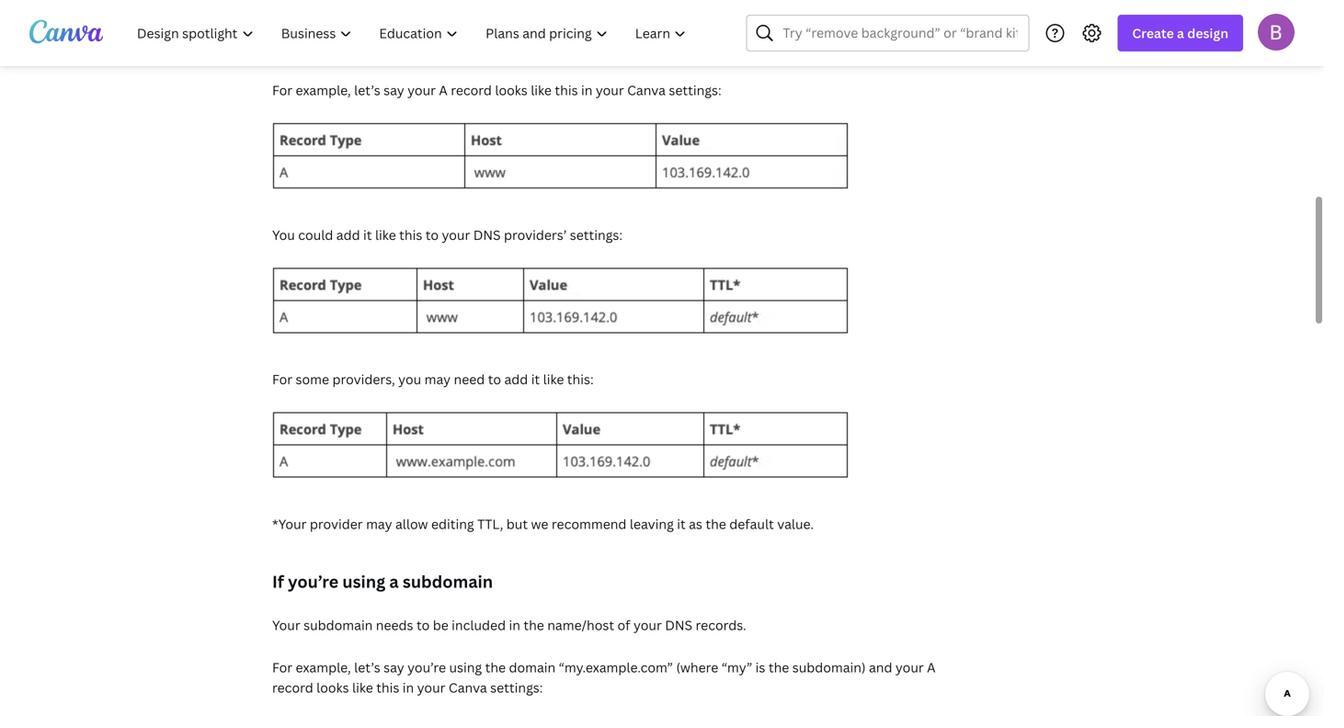 Task type: describe. For each thing, give the bounding box(es) containing it.
your
[[272, 617, 301, 634]]

you're inside for example, let's say you're using the domain "my.example.com" (where "my" is the subdomain) and your a record looks like this in your canva settings:
[[408, 659, 446, 677]]

create a design button
[[1118, 15, 1244, 52]]

could
[[298, 226, 333, 244]]

name/host
[[548, 617, 615, 634]]

1 vertical spatial in
[[509, 617, 521, 634]]

2 horizontal spatial settings:
[[669, 81, 722, 99]]

1 vertical spatial it
[[531, 371, 540, 388]]

1 horizontal spatial subdomain
[[403, 571, 493, 593]]

in inside for example, let's say you're using the domain "my.example.com" (where "my" is the subdomain) and your a record looks like this in your canva settings:
[[403, 679, 414, 697]]

this inside for example, let's say you're using the domain "my.example.com" (where "my" is the subdomain) and your a record looks like this in your canva settings:
[[376, 679, 400, 697]]

0 vertical spatial using
[[343, 571, 386, 593]]

domain
[[509, 659, 556, 677]]

included
[[452, 617, 506, 634]]

the right is
[[769, 659, 790, 677]]

records.
[[696, 617, 747, 634]]

example, for for example, let's say your a record looks like this in your canva settings:
[[296, 81, 351, 99]]

0 horizontal spatial add
[[336, 226, 360, 244]]

using inside for example, let's say you're using the domain "my.example.com" (where "my" is the subdomain) and your a record looks like this in your canva settings:
[[449, 659, 482, 677]]

recommend
[[552, 516, 627, 533]]

canva inside for example, let's say you're using the domain "my.example.com" (where "my" is the subdomain) and your a record looks like this in your canva settings:
[[449, 679, 487, 697]]

1 horizontal spatial canva
[[627, 81, 666, 99]]

the left domain
[[485, 659, 506, 677]]

is
[[756, 659, 766, 677]]

looks inside for example, let's say you're using the domain "my.example.com" (where "my" is the subdomain) and your a record looks like this in your canva settings:
[[317, 679, 349, 697]]

design
[[1188, 24, 1229, 42]]

for for for example, let's say your a record looks like this in your canva settings:
[[272, 81, 293, 99]]

0 vertical spatial you're
[[288, 571, 339, 593]]

editing
[[431, 516, 474, 533]]

1 vertical spatial a
[[390, 571, 399, 593]]

allow
[[396, 516, 428, 533]]

need
[[454, 371, 485, 388]]

create a design
[[1133, 24, 1229, 42]]

for for for some providers, you may need to add it like this:
[[272, 371, 293, 388]]

but
[[507, 516, 528, 533]]

some
[[296, 371, 329, 388]]

for some providers, you may need to add it like this:
[[272, 371, 594, 388]]

like inside for example, let's say you're using the domain "my.example.com" (where "my" is the subdomain) and your a record looks like this in your canva settings:
[[352, 679, 373, 697]]

if
[[272, 571, 284, 593]]

"my.example.com"
[[559, 659, 673, 677]]

2 horizontal spatial in
[[581, 81, 593, 99]]

1 vertical spatial may
[[366, 516, 392, 533]]

subdomain)
[[793, 659, 866, 677]]

you
[[272, 226, 295, 244]]

a inside dropdown button
[[1178, 24, 1185, 42]]

top level navigation element
[[125, 15, 702, 52]]

needs
[[376, 617, 414, 634]]

0 vertical spatial this
[[555, 81, 578, 99]]

of
[[618, 617, 631, 634]]

*your provider may allow editing ttl, but we recommend leaving it as the default value.
[[272, 516, 814, 533]]

we
[[531, 516, 549, 533]]

let's for you're
[[354, 659, 381, 677]]

as
[[689, 516, 703, 533]]



Task type: vqa. For each thing, say whether or not it's contained in the screenshot.
Brand
no



Task type: locate. For each thing, give the bounding box(es) containing it.
0 vertical spatial settings:
[[669, 81, 722, 99]]

0 horizontal spatial a
[[439, 81, 448, 99]]

to for your
[[426, 226, 439, 244]]

a inside for example, let's say you're using the domain "my.example.com" (where "my" is the subdomain) and your a record looks like this in your canva settings:
[[927, 659, 936, 677]]

if you're using a subdomain
[[272, 571, 493, 593]]

0 vertical spatial example,
[[296, 81, 351, 99]]

say
[[384, 81, 404, 99], [384, 659, 404, 677]]

1 horizontal spatial you're
[[408, 659, 446, 677]]

add right could
[[336, 226, 360, 244]]

using
[[343, 571, 386, 593], [449, 659, 482, 677]]

1 horizontal spatial record
[[451, 81, 492, 99]]

1 vertical spatial settings:
[[570, 226, 623, 244]]

say for you're
[[384, 659, 404, 677]]

this:
[[567, 371, 594, 388]]

for example, let's say you're using the domain "my.example.com" (where "my" is the subdomain) and your a record looks like this in your canva settings:
[[272, 659, 936, 697]]

1 horizontal spatial settings:
[[570, 226, 623, 244]]

0 vertical spatial may
[[425, 371, 451, 388]]

0 horizontal spatial canva
[[449, 679, 487, 697]]

may left allow at the bottom left of the page
[[366, 516, 392, 533]]

default
[[730, 516, 774, 533]]

value.
[[778, 516, 814, 533]]

for
[[272, 81, 293, 99], [272, 371, 293, 388], [272, 659, 293, 677]]

using down included
[[449, 659, 482, 677]]

say for your
[[384, 81, 404, 99]]

1 horizontal spatial in
[[509, 617, 521, 634]]

0 vertical spatial to
[[426, 226, 439, 244]]

0 vertical spatial add
[[336, 226, 360, 244]]

1 horizontal spatial add
[[505, 371, 528, 388]]

0 horizontal spatial subdomain
[[304, 617, 373, 634]]

0 horizontal spatial may
[[366, 516, 392, 533]]

record
[[451, 81, 492, 99], [272, 679, 313, 697]]

this
[[555, 81, 578, 99], [399, 226, 423, 244], [376, 679, 400, 697]]

may
[[425, 371, 451, 388], [366, 516, 392, 533]]

1 horizontal spatial a
[[927, 659, 936, 677]]

0 vertical spatial dns
[[474, 226, 501, 244]]

1 for from the top
[[272, 81, 293, 99]]

let's down top level navigation element
[[354, 81, 381, 99]]

0 vertical spatial let's
[[354, 81, 381, 99]]

record down your
[[272, 679, 313, 697]]

1 horizontal spatial using
[[449, 659, 482, 677]]

1 vertical spatial using
[[449, 659, 482, 677]]

1 horizontal spatial dns
[[665, 617, 693, 634]]

0 horizontal spatial in
[[403, 679, 414, 697]]

2 example, from the top
[[296, 659, 351, 677]]

0 vertical spatial for
[[272, 81, 293, 99]]

1 vertical spatial dns
[[665, 617, 693, 634]]

a
[[1178, 24, 1185, 42], [390, 571, 399, 593]]

using up needs
[[343, 571, 386, 593]]

1 vertical spatial this
[[399, 226, 423, 244]]

1 vertical spatial say
[[384, 659, 404, 677]]

"my"
[[722, 659, 753, 677]]

subdomain right your
[[304, 617, 373, 634]]

a down top level navigation element
[[439, 81, 448, 99]]

the up domain
[[524, 617, 544, 634]]

record inside for example, let's say you're using the domain "my.example.com" (where "my" is the subdomain) and your a record looks like this in your canva settings:
[[272, 679, 313, 697]]

*your
[[272, 516, 307, 533]]

and
[[869, 659, 893, 677]]

1 vertical spatial looks
[[317, 679, 349, 697]]

let's inside for example, let's say you're using the domain "my.example.com" (where "my" is the subdomain) and your a record looks like this in your canva settings:
[[354, 659, 381, 677]]

0 vertical spatial say
[[384, 81, 404, 99]]

0 horizontal spatial settings:
[[490, 679, 543, 697]]

for for for example, let's say you're using the domain "my.example.com" (where "my" is the subdomain) and your a record looks like this in your canva settings:
[[272, 659, 293, 677]]

0 vertical spatial record
[[451, 81, 492, 99]]

for inside for example, let's say you're using the domain "my.example.com" (where "my" is the subdomain) and your a record looks like this in your canva settings:
[[272, 659, 293, 677]]

dns left the records.
[[665, 617, 693, 634]]

in
[[581, 81, 593, 99], [509, 617, 521, 634], [403, 679, 414, 697]]

1 vertical spatial subdomain
[[304, 617, 373, 634]]

settings: inside for example, let's say you're using the domain "my.example.com" (where "my" is the subdomain) and your a record looks like this in your canva settings:
[[490, 679, 543, 697]]

1 vertical spatial for
[[272, 371, 293, 388]]

0 horizontal spatial using
[[343, 571, 386, 593]]

bob builder image
[[1258, 14, 1295, 50]]

3 for from the top
[[272, 659, 293, 677]]

2 vertical spatial for
[[272, 659, 293, 677]]

0 horizontal spatial dns
[[474, 226, 501, 244]]

ttl,
[[478, 516, 503, 533]]

a left the design
[[1178, 24, 1185, 42]]

it left 'this:'
[[531, 371, 540, 388]]

it left as
[[677, 516, 686, 533]]

(where
[[676, 659, 719, 677]]

may right you
[[425, 371, 451, 388]]

the right as
[[706, 516, 727, 533]]

record down top level navigation element
[[451, 81, 492, 99]]

0 horizontal spatial it
[[363, 226, 372, 244]]

say down top level navigation element
[[384, 81, 404, 99]]

2 say from the top
[[384, 659, 404, 677]]

you're down be
[[408, 659, 446, 677]]

example, for for example, let's say you're using the domain "my.example.com" (where "my" is the subdomain) and your a record looks like this in your canva settings:
[[296, 659, 351, 677]]

you
[[398, 371, 422, 388]]

your
[[408, 81, 436, 99], [596, 81, 624, 99], [442, 226, 470, 244], [634, 617, 662, 634], [896, 659, 924, 677], [417, 679, 446, 697]]

2 horizontal spatial it
[[677, 516, 686, 533]]

you're
[[288, 571, 339, 593], [408, 659, 446, 677]]

provider
[[310, 516, 363, 533]]

canva
[[627, 81, 666, 99], [449, 679, 487, 697]]

1 vertical spatial you're
[[408, 659, 446, 677]]

1 horizontal spatial may
[[425, 371, 451, 388]]

0 vertical spatial canva
[[627, 81, 666, 99]]

1 say from the top
[[384, 81, 404, 99]]

subdomain
[[403, 571, 493, 593], [304, 617, 373, 634]]

0 vertical spatial looks
[[495, 81, 528, 99]]

2 vertical spatial settings:
[[490, 679, 543, 697]]

1 vertical spatial add
[[505, 371, 528, 388]]

example, inside for example, let's say you're using the domain "my.example.com" (where "my" is the subdomain) and your a record looks like this in your canva settings:
[[296, 659, 351, 677]]

a
[[439, 81, 448, 99], [927, 659, 936, 677]]

0 vertical spatial a
[[1178, 24, 1185, 42]]

1 vertical spatial to
[[488, 371, 501, 388]]

Try "remove background" or "brand kit" search field
[[783, 16, 1018, 51]]

1 vertical spatial record
[[272, 679, 313, 697]]

1 vertical spatial a
[[927, 659, 936, 677]]

you could add it like this to your dns providers' settings:
[[272, 226, 623, 244]]

2 vertical spatial it
[[677, 516, 686, 533]]

dns
[[474, 226, 501, 244], [665, 617, 693, 634]]

subdomain up be
[[403, 571, 493, 593]]

to for add
[[488, 371, 501, 388]]

be
[[433, 617, 449, 634]]

2 for from the top
[[272, 371, 293, 388]]

looks
[[495, 81, 528, 99], [317, 679, 349, 697]]

say down needs
[[384, 659, 404, 677]]

1 example, from the top
[[296, 81, 351, 99]]

2 vertical spatial this
[[376, 679, 400, 697]]

2 vertical spatial in
[[403, 679, 414, 697]]

0 horizontal spatial you're
[[288, 571, 339, 593]]

your subdomain needs to be included in the name/host of your dns records.
[[272, 617, 747, 634]]

add right "need"
[[505, 371, 528, 388]]

1 vertical spatial let's
[[354, 659, 381, 677]]

1 vertical spatial example,
[[296, 659, 351, 677]]

1 horizontal spatial a
[[1178, 24, 1185, 42]]

say inside for example, let's say you're using the domain "my.example.com" (where "my" is the subdomain) and your a record looks like this in your canva settings:
[[384, 659, 404, 677]]

2 let's from the top
[[354, 659, 381, 677]]

0 vertical spatial a
[[439, 81, 448, 99]]

1 horizontal spatial looks
[[495, 81, 528, 99]]

providers'
[[504, 226, 567, 244]]

0 vertical spatial subdomain
[[403, 571, 493, 593]]

let's for your
[[354, 81, 381, 99]]

0 vertical spatial in
[[581, 81, 593, 99]]

to
[[426, 226, 439, 244], [488, 371, 501, 388], [417, 617, 430, 634]]

a right "and"
[[927, 659, 936, 677]]

you're right the if
[[288, 571, 339, 593]]

1 vertical spatial canva
[[449, 679, 487, 697]]

for example, let's say your a record looks like this in your canva settings:
[[272, 81, 722, 99]]

leaving
[[630, 516, 674, 533]]

settings:
[[669, 81, 722, 99], [570, 226, 623, 244], [490, 679, 543, 697]]

0 horizontal spatial record
[[272, 679, 313, 697]]

it right could
[[363, 226, 372, 244]]

create
[[1133, 24, 1174, 42]]

it
[[363, 226, 372, 244], [531, 371, 540, 388], [677, 516, 686, 533]]

the
[[706, 516, 727, 533], [524, 617, 544, 634], [485, 659, 506, 677], [769, 659, 790, 677]]

0 horizontal spatial looks
[[317, 679, 349, 697]]

2 vertical spatial to
[[417, 617, 430, 634]]

let's
[[354, 81, 381, 99], [354, 659, 381, 677]]

a up needs
[[390, 571, 399, 593]]

0 vertical spatial it
[[363, 226, 372, 244]]

providers,
[[333, 371, 395, 388]]

let's down needs
[[354, 659, 381, 677]]

like
[[531, 81, 552, 99], [375, 226, 396, 244], [543, 371, 564, 388], [352, 679, 373, 697]]

example,
[[296, 81, 351, 99], [296, 659, 351, 677]]

1 horizontal spatial it
[[531, 371, 540, 388]]

1 let's from the top
[[354, 81, 381, 99]]

0 horizontal spatial a
[[390, 571, 399, 593]]

dns left providers'
[[474, 226, 501, 244]]

add
[[336, 226, 360, 244], [505, 371, 528, 388]]



